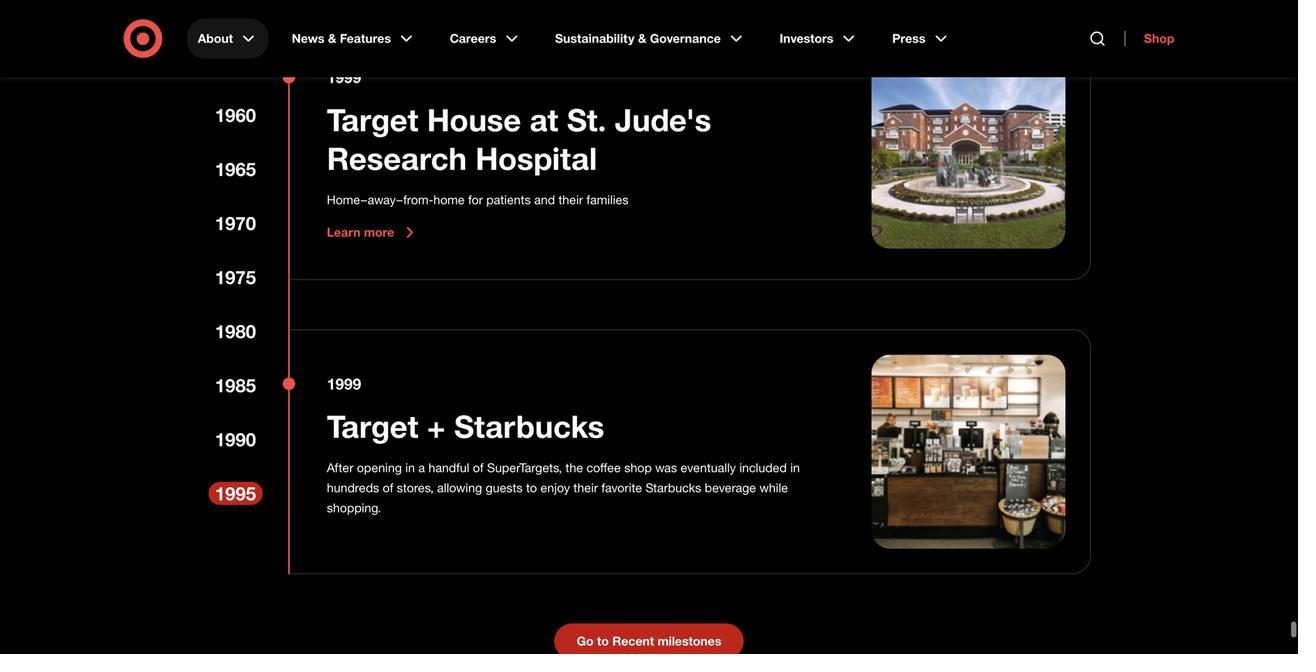 Task type: describe. For each thing, give the bounding box(es) containing it.
1 in from the left
[[405, 461, 415, 476]]

investors link
[[769, 19, 869, 59]]

hospital
[[476, 140, 597, 178]]

go
[[577, 634, 594, 649]]

while
[[760, 481, 788, 496]]

press
[[892, 31, 926, 46]]

home
[[434, 193, 465, 208]]

handful
[[429, 461, 470, 476]]

their inside after opening in a handful of supertargets, the coffee shop was eventually included in hundreds of stores, allowing guests to enjoy their favorite starbucks beverage while shopping.
[[574, 481, 598, 496]]

1995 link
[[209, 482, 263, 505]]

1985 link
[[209, 374, 263, 397]]

features
[[340, 31, 391, 46]]

home–away–from-home for patients and their families
[[327, 193, 629, 208]]

beverage
[[705, 481, 756, 496]]

careers
[[450, 31, 496, 46]]

favorite
[[602, 481, 642, 496]]

sustainability
[[555, 31, 635, 46]]

st.
[[567, 101, 607, 139]]

careers link
[[439, 19, 532, 59]]

1965 link
[[209, 158, 263, 181]]

1995
[[215, 483, 256, 505]]

target house at st. jude's research hospital
[[327, 101, 712, 178]]

patients
[[486, 193, 531, 208]]

hundreds
[[327, 481, 379, 496]]

recent
[[613, 634, 654, 649]]

shopping.
[[327, 501, 381, 516]]

guests
[[486, 481, 523, 496]]

1975
[[215, 266, 256, 289]]

1990
[[215, 429, 256, 451]]

1970 link
[[209, 212, 263, 235]]

1999 for after
[[327, 375, 361, 393]]

home–away–from-
[[327, 193, 434, 208]]

house
[[427, 101, 521, 139]]

shop
[[1144, 31, 1175, 46]]

after
[[327, 461, 354, 476]]

a
[[419, 461, 425, 476]]

news & features
[[292, 31, 391, 46]]

1980 link
[[209, 320, 263, 343]]

to inside go to recent milestones button
[[597, 634, 609, 649]]

included
[[740, 461, 787, 476]]

1975 link
[[209, 266, 263, 289]]

news
[[292, 31, 325, 46]]

go to recent milestones
[[577, 634, 722, 649]]

+
[[427, 408, 446, 446]]



Task type: vqa. For each thing, say whether or not it's contained in the screenshot.
Press link at right
yes



Task type: locate. For each thing, give the bounding box(es) containing it.
1 horizontal spatial to
[[597, 634, 609, 649]]

1 vertical spatial their
[[574, 481, 598, 496]]

2 & from the left
[[638, 31, 647, 46]]

opening
[[357, 461, 402, 476]]

jude's
[[615, 101, 712, 139]]

a counter with food on it image
[[872, 355, 1066, 549]]

the
[[566, 461, 583, 476]]

a large brick building with a fountain in front of it image
[[872, 55, 1066, 249]]

go to recent milestones button
[[554, 624, 744, 655]]

in
[[405, 461, 415, 476], [791, 461, 800, 476]]

target house at st. jude's research hospital button
[[327, 101, 835, 178]]

1 target from the top
[[327, 101, 419, 139]]

1 1999 from the top
[[327, 68, 361, 87]]

0 horizontal spatial in
[[405, 461, 415, 476]]

0 vertical spatial target
[[327, 101, 419, 139]]

1 horizontal spatial &
[[638, 31, 647, 46]]

about
[[198, 31, 233, 46]]

1980
[[215, 320, 256, 343]]

target up research at the left of page
[[327, 101, 419, 139]]

to inside after opening in a handful of supertargets, the coffee shop was eventually included in hundreds of stores, allowing guests to enjoy their favorite starbucks beverage while shopping.
[[526, 481, 537, 496]]

2 1999 from the top
[[327, 375, 361, 393]]

1999
[[327, 68, 361, 87], [327, 375, 361, 393]]

coffee
[[587, 461, 621, 476]]

and
[[534, 193, 555, 208]]

target for target + starbucks
[[327, 408, 419, 446]]

enjoy
[[541, 481, 570, 496]]

news & features link
[[281, 19, 427, 59]]

press link
[[882, 19, 961, 59]]

0 vertical spatial to
[[526, 481, 537, 496]]

starbucks up supertargets,
[[454, 408, 604, 446]]

in left a on the bottom
[[405, 461, 415, 476]]

starbucks down the was
[[646, 481, 701, 496]]

to
[[526, 481, 537, 496], [597, 634, 609, 649]]

2 target from the top
[[327, 408, 419, 446]]

target inside target house at st. jude's research hospital
[[327, 101, 419, 139]]

target for target house at st. jude's research hospital
[[327, 101, 419, 139]]

more
[[364, 225, 394, 240]]

of up 'allowing'
[[473, 461, 484, 476]]

investors
[[780, 31, 834, 46]]

target up opening
[[327, 408, 419, 446]]

starbucks
[[454, 408, 604, 446], [646, 481, 701, 496]]

to right the go
[[597, 634, 609, 649]]

1985
[[215, 374, 256, 397]]

0 vertical spatial of
[[473, 461, 484, 476]]

shop
[[625, 461, 652, 476]]

1990 link
[[209, 428, 263, 451]]

2 in from the left
[[791, 461, 800, 476]]

1965
[[215, 158, 256, 180]]

1 vertical spatial target
[[327, 408, 419, 446]]

learn
[[327, 225, 361, 240]]

0 horizontal spatial starbucks
[[454, 408, 604, 446]]

supertargets,
[[487, 461, 562, 476]]

of
[[473, 461, 484, 476], [383, 481, 393, 496]]

target
[[327, 101, 419, 139], [327, 408, 419, 446]]

0 vertical spatial starbucks
[[454, 408, 604, 446]]

& right the news
[[328, 31, 337, 46]]

1 vertical spatial of
[[383, 481, 393, 496]]

&
[[328, 31, 337, 46], [638, 31, 647, 46]]

0 vertical spatial their
[[559, 193, 583, 208]]

0 horizontal spatial &
[[328, 31, 337, 46]]

1 vertical spatial 1999
[[327, 375, 361, 393]]

1 horizontal spatial in
[[791, 461, 800, 476]]

sustainability & governance link
[[544, 19, 757, 59]]

eventually
[[681, 461, 736, 476]]

sustainability & governance
[[555, 31, 721, 46]]

families
[[587, 193, 629, 208]]

target + starbucks
[[327, 408, 604, 446]]

allowing
[[437, 481, 482, 496]]

1 & from the left
[[328, 31, 337, 46]]

their right and
[[559, 193, 583, 208]]

at
[[530, 101, 559, 139]]

their
[[559, 193, 583, 208], [574, 481, 598, 496]]

was
[[655, 461, 677, 476]]

learn more
[[327, 225, 394, 240]]

1 horizontal spatial starbucks
[[646, 481, 701, 496]]

their down the the
[[574, 481, 598, 496]]

0 horizontal spatial to
[[526, 481, 537, 496]]

1 vertical spatial starbucks
[[646, 481, 701, 496]]

for
[[468, 193, 483, 208]]

1999 for home–away–from-
[[327, 68, 361, 87]]

& for governance
[[638, 31, 647, 46]]

learn more button
[[327, 224, 419, 242]]

& left governance
[[638, 31, 647, 46]]

0 horizontal spatial of
[[383, 481, 393, 496]]

after opening in a handful of supertargets, the coffee shop was eventually included in hundreds of stores, allowing guests to enjoy their favorite starbucks beverage while shopping.
[[327, 461, 800, 516]]

starbucks inside after opening in a handful of supertargets, the coffee shop was eventually included in hundreds of stores, allowing guests to enjoy their favorite starbucks beverage while shopping.
[[646, 481, 701, 496]]

research
[[327, 140, 467, 178]]

1960
[[215, 104, 256, 126]]

governance
[[650, 31, 721, 46]]

milestones
[[658, 634, 722, 649]]

about link
[[187, 19, 269, 59]]

1 horizontal spatial of
[[473, 461, 484, 476]]

shop link
[[1125, 31, 1175, 46]]

stores,
[[397, 481, 434, 496]]

1960 link
[[209, 104, 263, 127]]

to down supertargets,
[[526, 481, 537, 496]]

0 vertical spatial 1999
[[327, 68, 361, 87]]

of down opening
[[383, 481, 393, 496]]

in right included
[[791, 461, 800, 476]]

1 vertical spatial to
[[597, 634, 609, 649]]

& for features
[[328, 31, 337, 46]]

1970
[[215, 212, 256, 235]]



